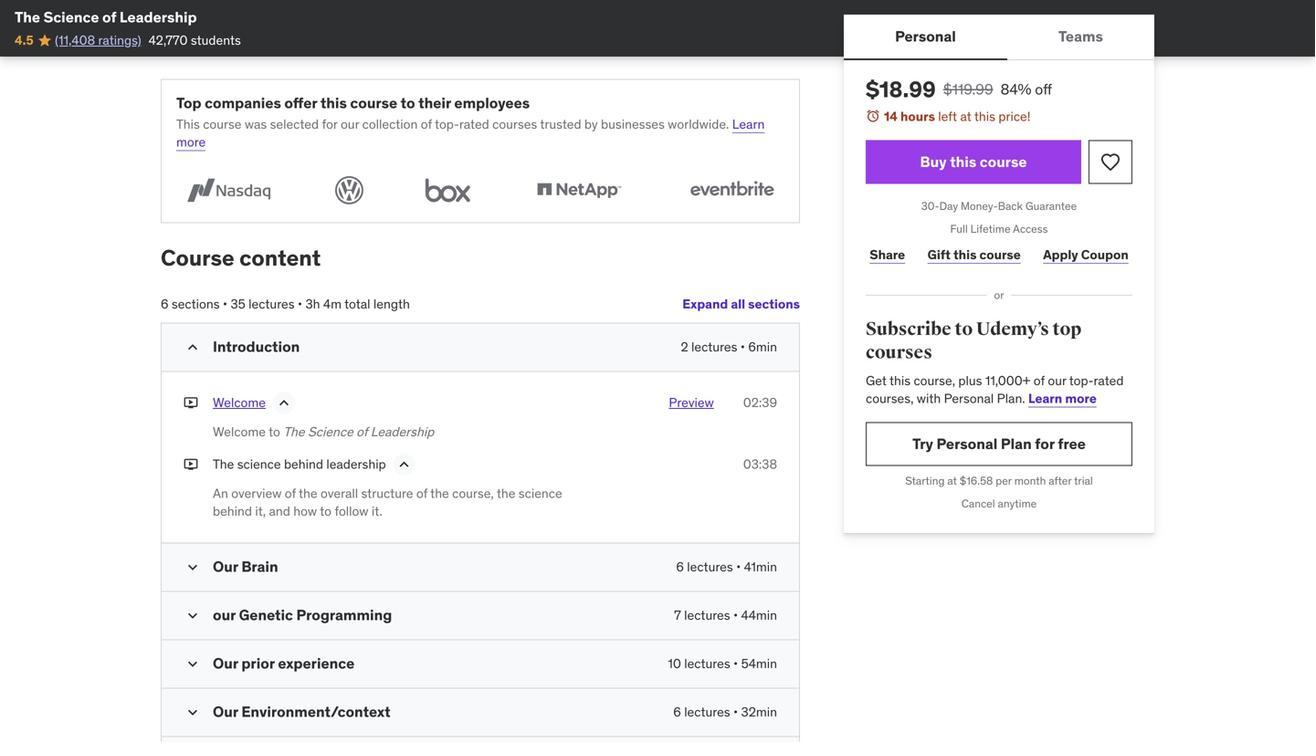 Task type: locate. For each thing, give the bounding box(es) containing it.
1 vertical spatial personal
[[945, 391, 994, 407]]

1 vertical spatial course,
[[452, 486, 494, 502]]

volkswagen image
[[329, 173, 370, 208]]

our inside get this course, plus 11,000+ of our top-rated courses, with personal plan.
[[1048, 373, 1067, 389]]

learn more for subscribe to udemy's top courses
[[1029, 391, 1097, 407]]

personal up the $16.58
[[937, 435, 998, 454]]

small image for our prior experience
[[184, 655, 202, 674]]

small image left genetic
[[184, 607, 202, 625]]

this for gift
[[954, 247, 977, 263]]

month
[[1015, 474, 1047, 488]]

of up leadership
[[357, 424, 368, 440]]

1 vertical spatial xsmall image
[[184, 456, 198, 474]]

ratings)
[[98, 32, 141, 48]]

• left 6min
[[741, 339, 746, 355]]

14 hours left at this price!
[[885, 108, 1031, 125]]

price!
[[999, 108, 1031, 125]]

• for our brain
[[737, 559, 741, 575]]

44min
[[742, 607, 778, 624]]

0 vertical spatial science
[[44, 8, 99, 26]]

this right gift on the top right of the page
[[954, 247, 977, 263]]

leadership
[[327, 457, 386, 473]]

• for our genetic programming
[[734, 607, 738, 624]]

our left brain
[[213, 558, 238, 576]]

$119.99
[[944, 80, 994, 99]]

course, up with
[[914, 373, 956, 389]]

lectures right 7
[[685, 607, 731, 624]]

the up 4.5
[[15, 8, 40, 26]]

1 welcome from the top
[[213, 395, 266, 411]]

our right "11,000+"
[[1048, 373, 1067, 389]]

more
[[176, 134, 206, 150], [1066, 391, 1097, 407]]

0 vertical spatial our
[[213, 558, 238, 576]]

plan.
[[998, 391, 1026, 407]]

1 horizontal spatial course,
[[914, 373, 956, 389]]

2 vertical spatial the
[[213, 457, 234, 473]]

learn
[[733, 116, 765, 133], [1029, 391, 1063, 407]]

learn more link
[[176, 116, 765, 150], [1029, 391, 1097, 407]]

welcome button
[[213, 394, 266, 416]]

this
[[321, 93, 347, 112], [975, 108, 996, 125], [951, 153, 977, 171], [954, 247, 977, 263], [890, 373, 911, 389]]

collection
[[362, 116, 418, 133]]

more up free
[[1066, 391, 1097, 407]]

at right left
[[961, 108, 972, 125]]

7
[[674, 607, 681, 624]]

0 vertical spatial leadership
[[120, 8, 197, 26]]

leadership
[[120, 8, 197, 26], [371, 424, 434, 440]]

learn right plan.
[[1029, 391, 1063, 407]]

the down hide lecture description image
[[283, 424, 305, 440]]

learn more link for top companies offer this course to their employees
[[176, 116, 765, 150]]

1 horizontal spatial top-
[[1070, 373, 1094, 389]]

small image
[[161, 0, 179, 18], [184, 607, 202, 625]]

• left 41min
[[737, 559, 741, 575]]

0 vertical spatial at
[[961, 108, 972, 125]]

our left prior
[[213, 655, 238, 673]]

1 horizontal spatial sections
[[749, 296, 800, 313]]

of up ratings)
[[102, 8, 116, 26]]

0 vertical spatial small image
[[161, 0, 179, 18]]

buy this course
[[921, 153, 1028, 171]]

welcome
[[213, 395, 266, 411], [213, 424, 266, 440]]

1 vertical spatial top-
[[1070, 373, 1094, 389]]

by
[[585, 116, 598, 133]]

welcome down welcome button
[[213, 424, 266, 440]]

brain
[[242, 558, 278, 576]]

for left free
[[1036, 435, 1055, 454]]

30-
[[922, 199, 940, 213]]

top
[[1053, 318, 1082, 341]]

an
[[213, 486, 228, 502]]

structure
[[361, 486, 413, 502]]

introduction
[[213, 338, 300, 356]]

learn more link up free
[[1029, 391, 1097, 407]]

lectures for our prior experience
[[685, 656, 731, 672]]

2 xsmall image from the top
[[184, 456, 198, 474]]

course up back
[[980, 153, 1028, 171]]

employees
[[455, 93, 530, 112]]

6 down course
[[161, 296, 169, 313]]

• for our prior experience
[[734, 656, 739, 672]]

gift
[[928, 247, 951, 263]]

1 vertical spatial 2
[[681, 339, 689, 355]]

0 vertical spatial rated
[[460, 116, 490, 133]]

0 horizontal spatial the
[[15, 8, 40, 26]]

tab list
[[844, 15, 1155, 60]]

sections left 35
[[172, 296, 220, 313]]

of
[[102, 8, 116, 26], [421, 116, 432, 133], [1034, 373, 1045, 389], [357, 424, 368, 440], [285, 486, 296, 502], [417, 486, 428, 502]]

to left udemy's
[[955, 318, 973, 341]]

1 horizontal spatial leadership
[[371, 424, 434, 440]]

• for introduction
[[741, 339, 746, 355]]

6 for our environment/context
[[674, 704, 682, 721]]

1 horizontal spatial more
[[1066, 391, 1097, 407]]

to
[[401, 93, 415, 112], [955, 318, 973, 341], [269, 424, 280, 440], [320, 504, 332, 520]]

2 vertical spatial our
[[213, 606, 236, 625]]

0 horizontal spatial more
[[176, 134, 206, 150]]

0 horizontal spatial learn
[[733, 116, 765, 133]]

02:39
[[744, 395, 778, 411]]

$18.99 $119.99 84% off
[[866, 76, 1053, 103]]

xsmall image
[[184, 394, 198, 412], [184, 456, 198, 474]]

• left 44min
[[734, 607, 738, 624]]

our down top companies offer this course to their employees
[[341, 116, 359, 133]]

0 horizontal spatial for
[[322, 116, 338, 133]]

1 horizontal spatial learn
[[1029, 391, 1063, 407]]

• left 32min on the right bottom of page
[[734, 704, 738, 721]]

1 vertical spatial more
[[1066, 391, 1097, 407]]

0 horizontal spatial learn more link
[[176, 116, 765, 150]]

0 horizontal spatial sections
[[172, 296, 220, 313]]

1 horizontal spatial learn more
[[1029, 391, 1097, 407]]

our
[[213, 558, 238, 576], [213, 655, 238, 673], [213, 703, 238, 722]]

0 horizontal spatial small image
[[161, 0, 179, 18]]

1 vertical spatial learn
[[1029, 391, 1063, 407]]

course down lifetime
[[980, 247, 1021, 263]]

personal up $18.99
[[896, 27, 957, 46]]

small image for introduction
[[184, 339, 202, 357]]

1 sections from the left
[[749, 296, 800, 313]]

buy this course button
[[866, 140, 1082, 184]]

experience
[[278, 655, 355, 673]]

6 for our brain
[[677, 559, 684, 575]]

1 vertical spatial science
[[519, 486, 563, 502]]

1 vertical spatial learn more link
[[1029, 391, 1097, 407]]

1 horizontal spatial 2
[[681, 339, 689, 355]]

1 vertical spatial rated
[[1094, 373, 1124, 389]]

• left 54min
[[734, 656, 739, 672]]

teams button
[[1008, 15, 1155, 58]]

nasdaq image
[[176, 173, 281, 208]]

overall
[[321, 486, 358, 502]]

learn more
[[176, 116, 765, 150], [1029, 391, 1097, 407]]

1 vertical spatial our
[[1048, 373, 1067, 389]]

2 welcome from the top
[[213, 424, 266, 440]]

0 vertical spatial learn
[[733, 116, 765, 133]]

our brain
[[213, 558, 278, 576]]

this for get
[[890, 373, 911, 389]]

of inside get this course, plus 11,000+ of our top-rated courses, with personal plan.
[[1034, 373, 1045, 389]]

the
[[15, 8, 40, 26], [283, 424, 305, 440], [213, 457, 234, 473]]

the up "an"
[[213, 457, 234, 473]]

0 horizontal spatial learn more
[[176, 116, 765, 150]]

the science behind leadership
[[213, 457, 386, 473]]

to right how
[[320, 504, 332, 520]]

this course was selected for our collection of top-rated courses trusted by businesses worldwide.
[[176, 116, 730, 133]]

0 horizontal spatial science
[[44, 8, 99, 26]]

0 vertical spatial our
[[341, 116, 359, 133]]

science up (11,408
[[44, 8, 99, 26]]

course, inside an overview of the overall structure of the course, the science behind it, and how to follow it.
[[452, 486, 494, 502]]

the science of leadership
[[15, 8, 197, 26]]

rated inside get this course, plus 11,000+ of our top-rated courses, with personal plan.
[[1094, 373, 1124, 389]]

science inside an overview of the overall structure of the course, the science behind it, and how to follow it.
[[519, 486, 563, 502]]

at left the $16.58
[[948, 474, 958, 488]]

of right "11,000+"
[[1034, 373, 1045, 389]]

2 right 42,770
[[194, 26, 202, 45]]

overview
[[231, 486, 282, 502]]

1 horizontal spatial learn more link
[[1029, 391, 1097, 407]]

science up leadership
[[308, 424, 353, 440]]

lectures down 10 lectures • 54min
[[685, 704, 731, 721]]

sections right all
[[749, 296, 800, 313]]

learn more link down employees
[[176, 116, 765, 150]]

alarm image
[[866, 109, 881, 123]]

learn right worldwide.
[[733, 116, 765, 133]]

30-day money-back guarantee full lifetime access
[[922, 199, 1078, 236]]

small image
[[161, 26, 179, 46], [184, 339, 202, 357], [184, 559, 202, 577], [184, 655, 202, 674], [184, 704, 202, 722]]

0 horizontal spatial our
[[213, 606, 236, 625]]

personal down plus
[[945, 391, 994, 407]]

lectures down expand
[[692, 339, 738, 355]]

1 horizontal spatial for
[[1036, 435, 1055, 454]]

top-
[[435, 116, 460, 133], [1070, 373, 1094, 389]]

0 horizontal spatial leadership
[[120, 8, 197, 26]]

apply coupon button
[[1040, 237, 1133, 273]]

1 vertical spatial courses
[[866, 342, 933, 364]]

netapp image
[[527, 173, 632, 208]]

7 lectures • 44min
[[674, 607, 778, 624]]

subscribe
[[866, 318, 952, 341]]

leadership up hide lecture description icon
[[371, 424, 434, 440]]

courses down employees
[[493, 116, 538, 133]]

lectures right 10
[[685, 656, 731, 672]]

course up collection
[[350, 93, 398, 112]]

1 vertical spatial learn more
[[1029, 391, 1097, 407]]

the for science
[[213, 457, 234, 473]]

box image
[[418, 173, 479, 208]]

our
[[341, 116, 359, 133], [1048, 373, 1067, 389], [213, 606, 236, 625]]

0 vertical spatial 2
[[194, 26, 202, 45]]

0 vertical spatial learn more
[[176, 116, 765, 150]]

learn for top companies offer this course to their employees
[[733, 116, 765, 133]]

get
[[866, 373, 887, 389]]

2 horizontal spatial the
[[283, 424, 305, 440]]

3 our from the top
[[213, 703, 238, 722]]

0 vertical spatial xsmall image
[[184, 394, 198, 412]]

0 vertical spatial learn more link
[[176, 116, 765, 150]]

2 vertical spatial our
[[213, 703, 238, 722]]

behind down "an"
[[213, 504, 252, 520]]

1 horizontal spatial behind
[[284, 457, 323, 473]]

2 horizontal spatial the
[[497, 486, 516, 502]]

0 vertical spatial science
[[237, 457, 281, 473]]

2 vertical spatial 6
[[674, 704, 682, 721]]

0 vertical spatial courses
[[493, 116, 538, 133]]

our down "our prior experience"
[[213, 703, 238, 722]]

access
[[1014, 222, 1049, 236]]

1 horizontal spatial rated
[[1094, 373, 1124, 389]]

more down this
[[176, 134, 206, 150]]

1 horizontal spatial small image
[[184, 607, 202, 625]]

this inside gift this course link
[[954, 247, 977, 263]]

this up courses,
[[890, 373, 911, 389]]

course
[[350, 93, 398, 112], [203, 116, 242, 133], [980, 153, 1028, 171], [980, 247, 1021, 263]]

to inside subscribe to udemy's top courses
[[955, 318, 973, 341]]

(11,408
[[55, 32, 95, 48]]

trusted
[[540, 116, 582, 133]]

1 vertical spatial 6
[[677, 559, 684, 575]]

cancel
[[962, 497, 996, 511]]

1 horizontal spatial courses
[[866, 342, 933, 364]]

1 horizontal spatial at
[[961, 108, 972, 125]]

small image for our environment/context
[[184, 704, 202, 722]]

course content
[[161, 245, 321, 272]]

0 vertical spatial more
[[176, 134, 206, 150]]

0 horizontal spatial top-
[[435, 116, 460, 133]]

3 the from the left
[[497, 486, 516, 502]]

lectures left 41min
[[687, 559, 733, 575]]

courses inside subscribe to udemy's top courses
[[866, 342, 933, 364]]

0 vertical spatial personal
[[896, 27, 957, 46]]

behind down welcome to the science of leadership
[[284, 457, 323, 473]]

learn more up free
[[1029, 391, 1097, 407]]

0 horizontal spatial the
[[299, 486, 318, 502]]

expand
[[683, 296, 728, 313]]

course, right structure
[[452, 486, 494, 502]]

0 vertical spatial welcome
[[213, 395, 266, 411]]

top companies offer this course to their employees
[[176, 93, 530, 112]]

0 horizontal spatial courses
[[493, 116, 538, 133]]

businesses
[[601, 116, 665, 133]]

0 vertical spatial 6
[[161, 296, 169, 313]]

with
[[917, 391, 941, 407]]

1 vertical spatial science
[[308, 424, 353, 440]]

2 horizontal spatial our
[[1048, 373, 1067, 389]]

6 down 10
[[674, 704, 682, 721]]

1 horizontal spatial science
[[308, 424, 353, 440]]

6 lectures • 32min
[[674, 704, 778, 721]]

welcome to the science of leadership
[[213, 424, 434, 440]]

1 xsmall image from the top
[[184, 394, 198, 412]]

1 horizontal spatial the
[[213, 457, 234, 473]]

starting at $16.58 per month after trial cancel anytime
[[906, 474, 1094, 511]]

our left genetic
[[213, 606, 236, 625]]

top- down 'their'
[[435, 116, 460, 133]]

top- inside get this course, plus 11,000+ of our top-rated courses, with personal plan.
[[1070, 373, 1094, 389]]

welcome left hide lecture description image
[[213, 395, 266, 411]]

small image up 42,770
[[161, 0, 179, 18]]

science
[[44, 8, 99, 26], [308, 424, 353, 440]]

learn more down employees
[[176, 116, 765, 150]]

learn inside 'learn more'
[[733, 116, 765, 133]]

0 vertical spatial behind
[[284, 457, 323, 473]]

6
[[161, 296, 169, 313], [677, 559, 684, 575], [674, 704, 682, 721]]

0 horizontal spatial 2
[[194, 26, 202, 45]]

leadership up 42,770
[[120, 8, 197, 26]]

sections
[[749, 296, 800, 313], [172, 296, 220, 313]]

1 vertical spatial behind
[[213, 504, 252, 520]]

0 vertical spatial course,
[[914, 373, 956, 389]]

this right buy
[[951, 153, 977, 171]]

1 horizontal spatial science
[[519, 486, 563, 502]]

starting
[[906, 474, 945, 488]]

2 down expand
[[681, 339, 689, 355]]

top- down top
[[1070, 373, 1094, 389]]

0 horizontal spatial course,
[[452, 486, 494, 502]]

this inside get this course, plus 11,000+ of our top-rated courses, with personal plan.
[[890, 373, 911, 389]]

1 vertical spatial at
[[948, 474, 958, 488]]

teams
[[1059, 27, 1104, 46]]

1 horizontal spatial our
[[341, 116, 359, 133]]

0 horizontal spatial at
[[948, 474, 958, 488]]

1 vertical spatial welcome
[[213, 424, 266, 440]]

6 up 7
[[677, 559, 684, 575]]

0 vertical spatial for
[[322, 116, 338, 133]]

lectures
[[249, 296, 295, 313], [692, 339, 738, 355], [687, 559, 733, 575], [685, 607, 731, 624], [685, 656, 731, 672], [685, 704, 731, 721]]

more for top companies offer this course to their employees
[[176, 134, 206, 150]]

lectures for introduction
[[692, 339, 738, 355]]

0 vertical spatial the
[[15, 8, 40, 26]]

to left 'their'
[[401, 93, 415, 112]]

our for our environment/context
[[213, 703, 238, 722]]

apply
[[1044, 247, 1079, 263]]

lectures for our brain
[[687, 559, 733, 575]]

2 our from the top
[[213, 655, 238, 673]]

off
[[1036, 80, 1053, 99]]

personal inside button
[[896, 27, 957, 46]]

• left 3h 4m
[[298, 296, 303, 313]]

of down 'their'
[[421, 116, 432, 133]]

for down top companies offer this course to their employees
[[322, 116, 338, 133]]

courses down subscribe
[[866, 342, 933, 364]]

udemy's
[[977, 318, 1050, 341]]

all
[[731, 296, 746, 313]]

behind inside an overview of the overall structure of the course, the science behind it, and how to follow it.
[[213, 504, 252, 520]]

10
[[668, 656, 682, 672]]

0 horizontal spatial behind
[[213, 504, 252, 520]]

1 vertical spatial our
[[213, 655, 238, 673]]

1 our from the top
[[213, 558, 238, 576]]

this inside 'buy this course' button
[[951, 153, 977, 171]]

1 horizontal spatial the
[[431, 486, 449, 502]]



Task type: describe. For each thing, give the bounding box(es) containing it.
companies
[[205, 93, 281, 112]]

trial
[[1075, 474, 1094, 488]]

1 vertical spatial small image
[[184, 607, 202, 625]]

• for our environment/context
[[734, 704, 738, 721]]

environment/context
[[242, 703, 391, 722]]

welcome for welcome to the science of leadership
[[213, 424, 266, 440]]

welcome for welcome
[[213, 395, 266, 411]]

try personal plan for free link
[[866, 423, 1133, 466]]

courses,
[[866, 391, 914, 407]]

0 horizontal spatial rated
[[460, 116, 490, 133]]

day
[[940, 199, 959, 213]]

6min
[[749, 339, 778, 355]]

gift this course
[[928, 247, 1021, 263]]

2 for 2 lectures • 6min
[[681, 339, 689, 355]]

6 sections • 35 lectures • 3h 4m total length
[[161, 296, 410, 313]]

genetic
[[239, 606, 293, 625]]

more for subscribe to udemy's top courses
[[1066, 391, 1097, 407]]

course inside button
[[980, 153, 1028, 171]]

0 horizontal spatial science
[[237, 457, 281, 473]]

plus
[[959, 373, 983, 389]]

lectures for our environment/context
[[685, 704, 731, 721]]

2 vertical spatial personal
[[937, 435, 998, 454]]

10 lectures • 54min
[[668, 656, 778, 672]]

to inside an overview of the overall structure of the course, the science behind it, and how to follow it.
[[320, 504, 332, 520]]

xsmall image for welcome to
[[184, 394, 198, 412]]

42,770 students
[[149, 32, 241, 48]]

2 downloadable resources
[[194, 26, 365, 45]]

resources
[[300, 26, 365, 45]]

an overview of the overall structure of the course, the science behind it, and how to follow it.
[[213, 486, 563, 520]]

$18.99
[[866, 76, 936, 103]]

programming
[[296, 606, 392, 625]]

1 vertical spatial for
[[1036, 435, 1055, 454]]

35
[[231, 296, 246, 313]]

learn more link for subscribe to udemy's top courses
[[1029, 391, 1097, 407]]

free
[[1058, 435, 1086, 454]]

2 the from the left
[[431, 486, 449, 502]]

full
[[951, 222, 968, 236]]

length
[[374, 296, 410, 313]]

follow
[[335, 504, 369, 520]]

this left price!
[[975, 108, 996, 125]]

84%
[[1001, 80, 1032, 99]]

this
[[176, 116, 200, 133]]

subscribe to udemy's top courses
[[866, 318, 1082, 364]]

small image for our brain
[[184, 559, 202, 577]]

after
[[1049, 474, 1072, 488]]

or
[[995, 288, 1005, 303]]

share button
[[866, 237, 910, 273]]

how
[[294, 504, 317, 520]]

$16.58
[[960, 474, 994, 488]]

42,770
[[149, 32, 188, 48]]

6 lectures • 41min
[[677, 559, 778, 575]]

2 sections from the left
[[172, 296, 220, 313]]

11,000+
[[986, 373, 1031, 389]]

prior
[[242, 655, 275, 673]]

lectures right 35
[[249, 296, 295, 313]]

our genetic programming
[[213, 606, 392, 625]]

personal inside get this course, plus 11,000+ of our top-rated courses, with personal plan.
[[945, 391, 994, 407]]

downloadable
[[206, 26, 297, 45]]

learn more for top companies offer this course to their employees
[[176, 116, 765, 150]]

anytime
[[998, 497, 1037, 511]]

our for our brain
[[213, 558, 238, 576]]

money-
[[961, 199, 999, 213]]

• left 35
[[223, 296, 228, 313]]

students
[[191, 32, 241, 48]]

personal button
[[844, 15, 1008, 58]]

1 vertical spatial the
[[283, 424, 305, 440]]

preview
[[669, 395, 714, 411]]

0 vertical spatial top-
[[435, 116, 460, 133]]

the for science
[[15, 8, 40, 26]]

1 the from the left
[[299, 486, 318, 502]]

per
[[996, 474, 1012, 488]]

to down hide lecture description image
[[269, 424, 280, 440]]

at inside starting at $16.58 per month after trial cancel anytime
[[948, 474, 958, 488]]

our prior experience
[[213, 655, 355, 673]]

offer
[[285, 93, 317, 112]]

hide lecture description image
[[395, 456, 414, 474]]

gift this course link
[[924, 237, 1025, 273]]

content
[[240, 245, 321, 272]]

4.5
[[15, 32, 34, 48]]

2 lectures • 6min
[[681, 339, 778, 355]]

wishlist image
[[1100, 151, 1122, 173]]

try personal plan for free
[[913, 435, 1086, 454]]

hide lecture description image
[[275, 394, 293, 413]]

this for buy
[[951, 153, 977, 171]]

course, inside get this course, plus 11,000+ of our top-rated courses, with personal plan.
[[914, 373, 956, 389]]

54min
[[742, 656, 778, 672]]

plan
[[1001, 435, 1032, 454]]

course down companies
[[203, 116, 242, 133]]

top
[[176, 93, 202, 112]]

it,
[[255, 504, 266, 520]]

share
[[870, 247, 906, 263]]

our for our prior experience
[[213, 655, 238, 673]]

expand all sections
[[683, 296, 800, 313]]

of up and
[[285, 486, 296, 502]]

try
[[913, 435, 934, 454]]

tab list containing personal
[[844, 15, 1155, 60]]

our environment/context
[[213, 703, 391, 722]]

41min
[[744, 559, 778, 575]]

worldwide.
[[668, 116, 730, 133]]

14
[[885, 108, 898, 125]]

left
[[939, 108, 958, 125]]

sections inside dropdown button
[[749, 296, 800, 313]]

total
[[345, 296, 371, 313]]

of right structure
[[417, 486, 428, 502]]

xsmall image for an overview of the overall structure of the course, the science behind it, and how to follow it.
[[184, 456, 198, 474]]

selected
[[270, 116, 319, 133]]

(11,408 ratings)
[[55, 32, 141, 48]]

course
[[161, 245, 235, 272]]

2 for 2 downloadable resources
[[194, 26, 202, 45]]

learn for subscribe to udemy's top courses
[[1029, 391, 1063, 407]]

hours
[[901, 108, 936, 125]]

get this course, plus 11,000+ of our top-rated courses, with personal plan.
[[866, 373, 1124, 407]]

apply coupon
[[1044, 247, 1129, 263]]

coupon
[[1082, 247, 1129, 263]]

1 vertical spatial leadership
[[371, 424, 434, 440]]

this right the offer
[[321, 93, 347, 112]]

32min
[[742, 704, 778, 721]]

eventbrite image
[[680, 173, 785, 208]]

lectures for our genetic programming
[[685, 607, 731, 624]]

expand all sections button
[[683, 286, 800, 323]]



Task type: vqa. For each thing, say whether or not it's contained in the screenshot.


